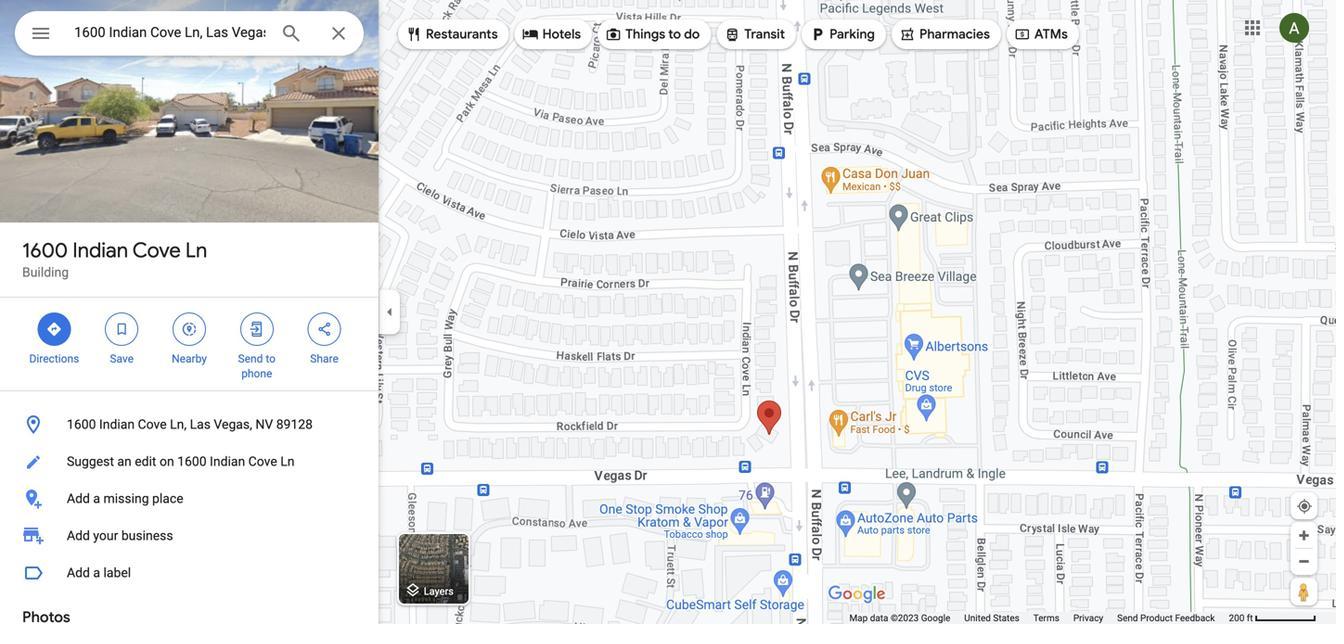 Task type: vqa. For each thing, say whether or not it's contained in the screenshot.
Photos "list" corresponding to (118)
no



Task type: locate. For each thing, give the bounding box(es) containing it.
a inside add a label button
[[93, 566, 100, 581]]

things
[[626, 26, 666, 43]]

1 vertical spatial add
[[67, 529, 90, 544]]

200 ft button
[[1229, 613, 1317, 624]]

phone
[[242, 368, 272, 381]]

footer containing map data ©2023 google
[[850, 613, 1229, 625]]

add for add your business
[[67, 529, 90, 544]]

0 vertical spatial add
[[67, 491, 90, 507]]

1600 up building
[[22, 238, 68, 264]]

missing
[[103, 491, 149, 507]]

0 vertical spatial 1600
[[22, 238, 68, 264]]

privacy button
[[1074, 613, 1104, 625]]

collapse side panel image
[[380, 302, 400, 323]]

footer
[[850, 613, 1229, 625]]


[[522, 24, 539, 45]]

1 horizontal spatial ln
[[281, 454, 295, 470]]

1 vertical spatial 1600
[[67, 417, 96, 433]]

to up phone
[[266, 353, 276, 366]]


[[1014, 24, 1031, 45]]

add left your
[[67, 529, 90, 544]]

0 horizontal spatial to
[[266, 353, 276, 366]]

1600
[[22, 238, 68, 264], [67, 417, 96, 433], [177, 454, 207, 470]]

send inside button
[[1118, 613, 1138, 624]]

1600 for ln,
[[67, 417, 96, 433]]

indian up an
[[99, 417, 135, 433]]

1 horizontal spatial to
[[669, 26, 681, 43]]

1600 Indian Cove Ln, Las Vegas, NV 89128 field
[[15, 11, 364, 56]]

send left the product
[[1118, 613, 1138, 624]]

ln
[[185, 238, 207, 264], [281, 454, 295, 470]]

send to phone
[[238, 353, 276, 381]]

indian inside the 1600 indian cove ln building
[[73, 238, 128, 264]]

show your location image
[[1297, 498, 1313, 515]]

 things to do
[[605, 24, 700, 45]]

ln,
[[170, 417, 187, 433]]

0 vertical spatial ln
[[185, 238, 207, 264]]


[[249, 319, 265, 340]]

1 vertical spatial ln
[[281, 454, 295, 470]]

nv
[[256, 417, 273, 433]]

a left label
[[93, 566, 100, 581]]

1 vertical spatial send
[[1118, 613, 1138, 624]]

add a label button
[[0, 555, 379, 592]]

1 vertical spatial indian
[[99, 417, 135, 433]]

indian down vegas,
[[210, 454, 245, 470]]

on
[[160, 454, 174, 470]]

data
[[870, 613, 889, 624]]

send for send product feedback
[[1118, 613, 1138, 624]]

add your business link
[[0, 518, 379, 555]]

send up phone
[[238, 353, 263, 366]]

 button
[[15, 11, 67, 59]]

1 add from the top
[[67, 491, 90, 507]]

las
[[190, 417, 211, 433]]

0 horizontal spatial send
[[238, 353, 263, 366]]

ln up 
[[185, 238, 207, 264]]

states
[[994, 613, 1020, 624]]

 restaurants
[[406, 24, 498, 45]]

0 vertical spatial indian
[[73, 238, 128, 264]]

 atms
[[1014, 24, 1068, 45]]

save
[[110, 353, 134, 366]]

to
[[669, 26, 681, 43], [266, 353, 276, 366]]

ln down 89128
[[281, 454, 295, 470]]

send product feedback button
[[1118, 613, 1215, 625]]

send inside send to phone
[[238, 353, 263, 366]]

1 a from the top
[[93, 491, 100, 507]]

©2023
[[891, 613, 919, 624]]

1600 right on
[[177, 454, 207, 470]]

1600 inside the 1600 indian cove ln building
[[22, 238, 68, 264]]

suggest an edit on 1600 indian cove ln
[[67, 454, 295, 470]]

2 a from the top
[[93, 566, 100, 581]]

1600 up suggest
[[67, 417, 96, 433]]

 pharmacies
[[899, 24, 990, 45]]

1 horizontal spatial send
[[1118, 613, 1138, 624]]

do
[[684, 26, 700, 43]]

add
[[67, 491, 90, 507], [67, 529, 90, 544], [67, 566, 90, 581]]

0 vertical spatial to
[[669, 26, 681, 43]]

to inside send to phone
[[266, 353, 276, 366]]

0 vertical spatial a
[[93, 491, 100, 507]]

1600 for ln
[[22, 238, 68, 264]]

to left do
[[669, 26, 681, 43]]

indian inside 1600 indian cove ln, las vegas, nv 89128 button
[[99, 417, 135, 433]]

transit
[[745, 26, 785, 43]]

united
[[965, 613, 991, 624]]

0 horizontal spatial ln
[[185, 238, 207, 264]]


[[316, 319, 333, 340]]

indian up 
[[73, 238, 128, 264]]

add left label
[[67, 566, 90, 581]]

add inside 'link'
[[67, 529, 90, 544]]

actions for 1600 indian cove ln region
[[0, 298, 379, 391]]

add a label
[[67, 566, 131, 581]]

3 add from the top
[[67, 566, 90, 581]]

2 vertical spatial add
[[67, 566, 90, 581]]

cove inside the 1600 indian cove ln building
[[132, 238, 181, 264]]

0 vertical spatial send
[[238, 353, 263, 366]]

a left missing
[[93, 491, 100, 507]]

united states
[[965, 613, 1020, 624]]

google account: angela cha  
(angela.cha@adept.ai) image
[[1280, 13, 1310, 43]]

to inside  things to do
[[669, 26, 681, 43]]

zoom in image
[[1298, 529, 1312, 543]]

200
[[1229, 613, 1245, 624]]


[[113, 319, 130, 340]]

send
[[238, 353, 263, 366], [1118, 613, 1138, 624]]

2 vertical spatial 1600
[[177, 454, 207, 470]]

ft
[[1247, 613, 1254, 624]]

a for label
[[93, 566, 100, 581]]

add your business
[[67, 529, 173, 544]]

200 ft
[[1229, 613, 1254, 624]]

a
[[93, 491, 100, 507], [93, 566, 100, 581]]

cove
[[132, 238, 181, 264], [138, 417, 167, 433], [248, 454, 277, 470]]

google maps element
[[0, 0, 1337, 625]]

map
[[850, 613, 868, 624]]

None field
[[74, 21, 265, 44]]

add down suggest
[[67, 491, 90, 507]]

terms
[[1034, 613, 1060, 624]]

1 vertical spatial to
[[266, 353, 276, 366]]

1600 indian cove ln main content
[[0, 0, 379, 625]]


[[899, 24, 916, 45]]

1 vertical spatial a
[[93, 566, 100, 581]]

indian
[[73, 238, 128, 264], [99, 417, 135, 433], [210, 454, 245, 470]]

united states button
[[965, 613, 1020, 625]]

feedback
[[1175, 613, 1215, 624]]

0 vertical spatial cove
[[132, 238, 181, 264]]

2 add from the top
[[67, 529, 90, 544]]

a inside add a missing place button
[[93, 491, 100, 507]]

 search field
[[15, 11, 364, 59]]

footer inside google maps element
[[850, 613, 1229, 625]]

indian inside suggest an edit on 1600 indian cove ln button
[[210, 454, 245, 470]]

2 vertical spatial cove
[[248, 454, 277, 470]]

indian for ln,
[[99, 417, 135, 433]]

pharmacies
[[920, 26, 990, 43]]

2 vertical spatial indian
[[210, 454, 245, 470]]

google
[[921, 613, 951, 624]]

place
[[152, 491, 183, 507]]

1 vertical spatial cove
[[138, 417, 167, 433]]

89128
[[276, 417, 313, 433]]

cove for ln
[[132, 238, 181, 264]]



Task type: describe. For each thing, give the bounding box(es) containing it.
send product feedback
[[1118, 613, 1215, 624]]

add for add a missing place
[[67, 491, 90, 507]]

suggest
[[67, 454, 114, 470]]

1600 indian cove ln, las vegas, nv 89128 button
[[0, 407, 379, 444]]


[[181, 319, 198, 340]]

vegas,
[[214, 417, 252, 433]]

edit
[[135, 454, 156, 470]]


[[605, 24, 622, 45]]

suggest an edit on 1600 indian cove ln button
[[0, 444, 379, 481]]


[[809, 24, 826, 45]]

hotels
[[543, 26, 581, 43]]

ln inside the 1600 indian cove ln building
[[185, 238, 207, 264]]

ln inside button
[[281, 454, 295, 470]]

your
[[93, 529, 118, 544]]

show street view coverage image
[[1291, 578, 1318, 606]]


[[30, 20, 52, 47]]

 transit
[[724, 24, 785, 45]]

directions
[[29, 353, 79, 366]]


[[724, 24, 741, 45]]

map data ©2023 google
[[850, 613, 951, 624]]


[[406, 24, 422, 45]]

parking
[[830, 26, 875, 43]]

restaurants
[[426, 26, 498, 43]]

1600 indian cove ln building
[[22, 238, 207, 280]]

share
[[310, 353, 339, 366]]

a for missing
[[93, 491, 100, 507]]

none field inside 1600 indian cove ln, las vegas, nv 89128 field
[[74, 21, 265, 44]]

layers
[[424, 586, 454, 598]]

atms
[[1035, 26, 1068, 43]]

building
[[22, 265, 69, 280]]

add for add a label
[[67, 566, 90, 581]]

add a missing place button
[[0, 481, 379, 518]]

terms button
[[1034, 613, 1060, 625]]

1600 indian cove ln, las vegas, nv 89128
[[67, 417, 313, 433]]

nearby
[[172, 353, 207, 366]]

send for send to phone
[[238, 353, 263, 366]]

 parking
[[809, 24, 875, 45]]

 hotels
[[522, 24, 581, 45]]

business
[[121, 529, 173, 544]]

zoom out image
[[1298, 555, 1312, 569]]

privacy
[[1074, 613, 1104, 624]]

an
[[117, 454, 132, 470]]

product
[[1141, 613, 1173, 624]]

indian for ln
[[73, 238, 128, 264]]

cove for ln,
[[138, 417, 167, 433]]

add a missing place
[[67, 491, 183, 507]]

label
[[103, 566, 131, 581]]


[[46, 319, 63, 340]]



